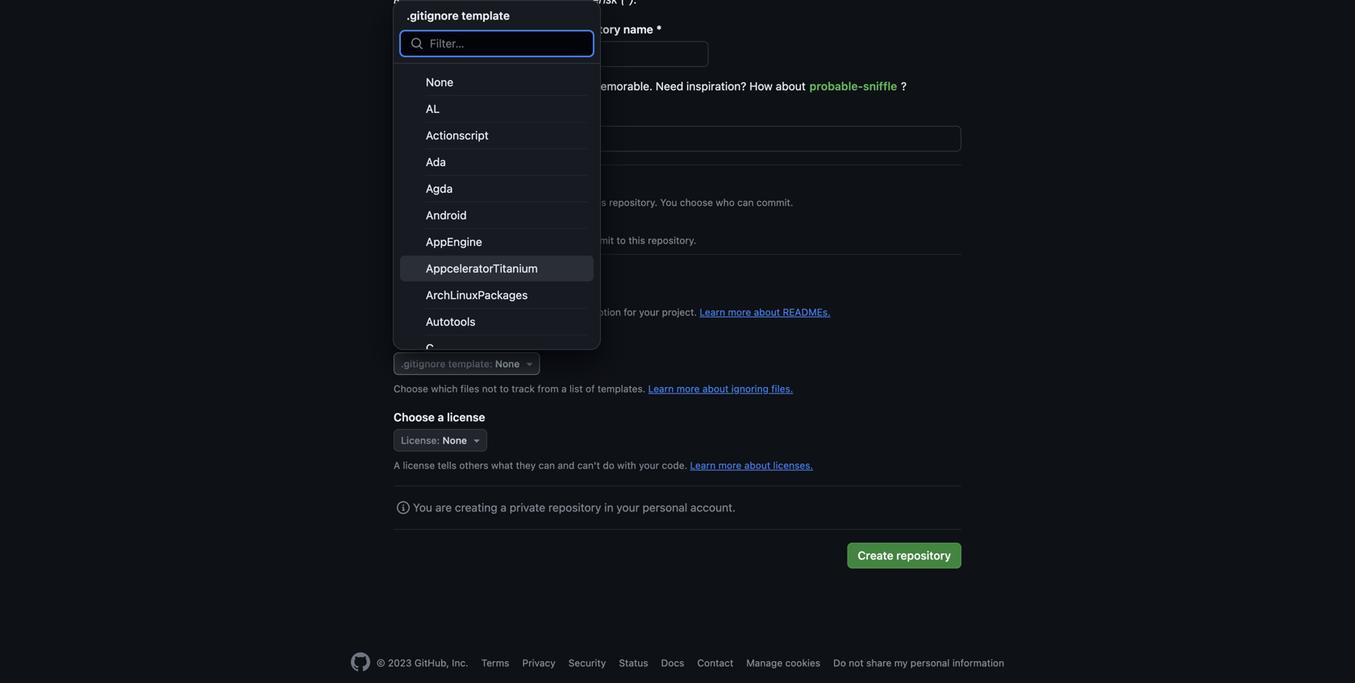 Task type: describe. For each thing, give the bounding box(es) containing it.
about left ignoring
[[703, 383, 729, 394]]

template for .gitignore template : none
[[448, 358, 490, 369]]

see inside private you choose who can see and commit to this repository.
[[542, 235, 558, 246]]

probable-
[[810, 79, 863, 93]]

repository inside create repository button
[[896, 549, 951, 562]]

add .gitignore
[[394, 334, 470, 347]]

you inside private you choose who can see and commit to this repository.
[[445, 235, 462, 246]]

private
[[445, 218, 483, 231]]

what
[[491, 460, 513, 471]]

sniffle
[[863, 79, 897, 93]]

templates.
[[598, 383, 646, 394]]

you
[[476, 307, 492, 318]]

inc.
[[452, 657, 469, 669]]

commit
[[580, 235, 614, 246]]

status link
[[619, 657, 648, 669]]

files
[[460, 383, 479, 394]]

create repository
[[858, 549, 951, 562]]

2 * from the left
[[657, 23, 662, 36]]

/
[[550, 41, 555, 64]]

track
[[512, 383, 535, 394]]

choose for choose which files not to track from a list of templates. learn more about ignoring files.
[[394, 383, 428, 394]]

private
[[510, 501, 545, 514]]

do
[[833, 657, 846, 669]]

triangle down image for choose a license
[[470, 434, 483, 447]]

owner *
[[394, 23, 438, 36]]

from
[[538, 383, 559, 394]]

need
[[656, 79, 683, 93]]

readmes.
[[783, 307, 831, 318]]

privacy
[[522, 657, 556, 669]]

ada
[[426, 155, 446, 169]]

robinsongreg175 button
[[394, 41, 543, 67]]

short
[[538, 79, 565, 93]]

2 vertical spatial your
[[617, 501, 640, 514]]

probable-sniffle button
[[809, 73, 898, 99]]

who inside public anyone on the internet can see this repository. you choose who can commit.
[[716, 197, 735, 208]]

project.
[[662, 307, 697, 318]]

do
[[603, 460, 615, 471]]

memorable.
[[591, 79, 653, 93]]

can left commit. on the right top of page
[[737, 197, 754, 208]]

manage
[[746, 657, 783, 669]]

you are creating a private repository in your personal account.
[[413, 501, 736, 514]]

a left long
[[539, 307, 545, 318]]

docs
[[661, 657, 684, 669]]

0 horizontal spatial are
[[435, 501, 452, 514]]

readme
[[447, 290, 494, 303]]

repository
[[562, 23, 621, 36]]

0 vertical spatial are
[[519, 79, 535, 93]]

2 vertical spatial and
[[558, 460, 575, 471]]

docs link
[[661, 657, 684, 669]]

a up license : none on the bottom left of page
[[438, 411, 444, 424]]

terms link
[[481, 657, 509, 669]]

my
[[894, 657, 908, 669]]

appengine
[[426, 235, 482, 248]]

autotools
[[426, 315, 476, 328]]

name
[[623, 23, 653, 36]]

public
[[445, 180, 479, 193]]

repository. inside private you choose who can see and commit to this repository.
[[648, 235, 696, 246]]

initialize this repository with:
[[394, 269, 551, 283]]

agda
[[426, 182, 453, 195]]

1 vertical spatial your
[[639, 460, 659, 471]]

others
[[459, 460, 488, 471]]

licenses.
[[773, 460, 813, 471]]

initialize
[[394, 269, 439, 283]]

learn more about readmes. link
[[700, 307, 831, 318]]

2023
[[388, 657, 412, 669]]

.gitignore for .gitignore template : none
[[401, 358, 446, 369]]

search image
[[411, 37, 424, 50]]

see inside public anyone on the internet can see this repository. you choose who can commit.
[[571, 197, 587, 208]]

create repository button
[[847, 543, 962, 569]]

repository up file
[[465, 269, 521, 283]]

choose inside private you choose who can see and commit to this repository.
[[465, 235, 498, 246]]

create
[[858, 549, 894, 562]]

file
[[497, 290, 514, 303]]

Private radio
[[394, 226, 407, 239]]

description
[[394, 107, 459, 121]]

inspiration?
[[687, 79, 747, 93]]

choose for choose a license
[[394, 411, 435, 424]]

.gitignore template
[[407, 9, 510, 22]]

license : none
[[401, 435, 467, 446]]

this inside private you choose who can see and commit to this repository.
[[629, 235, 645, 246]]

code.
[[662, 460, 687, 471]]

owner
[[394, 23, 429, 36]]

al
[[426, 102, 440, 115]]

choose which files not to track from a list of templates. learn more about ignoring files.
[[394, 383, 793, 394]]

choose inside public anyone on the internet can see this repository. you choose who can commit.
[[680, 197, 713, 208]]

security link
[[569, 657, 606, 669]]

on
[[482, 197, 493, 208]]

where
[[445, 307, 473, 318]]

0 horizontal spatial :
[[437, 435, 440, 446]]

write
[[514, 307, 537, 318]]

appceleratortitanium
[[426, 262, 538, 275]]

a up is
[[438, 290, 444, 303]]

a
[[394, 460, 400, 471]]

archlinuxpackages
[[426, 288, 528, 302]]

1 vertical spatial more
[[677, 383, 700, 394]]

a left private at the bottom of page
[[501, 501, 507, 514]]

do not share my personal information button
[[833, 656, 1004, 670]]

security
[[569, 657, 606, 669]]

information
[[953, 657, 1004, 669]]

1 vertical spatial none
[[495, 358, 520, 369]]



Task type: vqa. For each thing, say whether or not it's contained in the screenshot.
"when" in Automatically watch teams Anytime you join a new team, you will automatically be subscribed to updates and receive notification when that team is @mentioned.
no



Task type: locate. For each thing, give the bounding box(es) containing it.
list
[[570, 383, 583, 394]]

1 horizontal spatial are
[[519, 79, 535, 93]]

0 horizontal spatial who
[[501, 235, 520, 246]]

names
[[481, 79, 516, 93]]

add left c
[[394, 334, 415, 347]]

2 vertical spatial this
[[442, 269, 462, 283]]

manage cookies
[[746, 657, 821, 669]]

to inside private you choose who can see and commit to this repository.
[[617, 235, 626, 246]]

long
[[547, 307, 567, 318]]

: down 'you'
[[490, 358, 493, 369]]

great
[[394, 79, 422, 93]]

none up tells
[[443, 435, 467, 446]]

is
[[435, 307, 443, 318]]

1 horizontal spatial this
[[590, 197, 606, 208]]

learn more about licenses. link
[[690, 460, 813, 471]]

0 vertical spatial repository.
[[609, 197, 658, 208]]

c
[[426, 342, 434, 355]]

about inside "add a readme file this is where you can write a long description for your project. learn more about readmes."
[[754, 307, 780, 318]]

1 horizontal spatial personal
[[911, 657, 950, 669]]

triangle down image up "track"
[[523, 357, 536, 370]]

you inside public anyone on the internet can see this repository. you choose who can commit.
[[660, 197, 677, 208]]

about left readmes.
[[754, 307, 780, 318]]

lock image
[[419, 221, 439, 241]]

:
[[490, 358, 493, 369], [437, 435, 440, 446]]

triangle down image left / at the left
[[523, 48, 536, 61]]

license right a
[[403, 460, 435, 471]]

repository. inside public anyone on the internet can see this repository. you choose who can commit.
[[609, 197, 658, 208]]

the
[[496, 197, 511, 208]]

0 horizontal spatial not
[[482, 383, 497, 394]]

c option
[[400, 336, 594, 361]]

repository name *
[[562, 23, 662, 36]]

add inside "add a readme file this is where you can write a long description for your project. learn more about readmes."
[[413, 290, 435, 303]]

1 vertical spatial and
[[560, 235, 577, 246]]

0 vertical spatial to
[[617, 235, 626, 246]]

account.
[[691, 501, 736, 514]]

template for .gitignore template
[[462, 9, 510, 22]]

ignoring
[[731, 383, 769, 394]]

1 choose from the top
[[394, 383, 428, 394]]

great repository names are short and memorable. need inspiration? how about probable-sniffle ?
[[394, 79, 907, 93]]

1 vertical spatial learn
[[648, 383, 674, 394]]

who
[[716, 197, 735, 208], [501, 235, 520, 246]]

none up "track"
[[495, 358, 520, 369]]

1 vertical spatial choose
[[394, 411, 435, 424]]

choose down the "private"
[[465, 235, 498, 246]]

0 horizontal spatial choose
[[465, 235, 498, 246]]

2 vertical spatial none
[[443, 435, 467, 446]]

can inside "add a readme file this is where you can write a long description for your project. learn more about readmes."
[[495, 307, 511, 318]]

1 horizontal spatial choose
[[680, 197, 713, 208]]

0 vertical spatial none
[[426, 75, 454, 89]]

your inside "add a readme file this is where you can write a long description for your project. learn more about readmes."
[[639, 307, 659, 318]]

1 horizontal spatial to
[[617, 235, 626, 246]]

0 horizontal spatial see
[[542, 235, 558, 246]]

* right 'owner'
[[433, 23, 438, 36]]

repository right create
[[896, 549, 951, 562]]

1 vertical spatial repository.
[[648, 235, 696, 246]]

see up "with:" at the left of page
[[542, 235, 558, 246]]

about right how
[[776, 79, 806, 93]]

2 vertical spatial you
[[413, 501, 432, 514]]

are
[[519, 79, 535, 93], [435, 501, 452, 514]]

choose left commit. on the right top of page
[[680, 197, 713, 208]]

cookies
[[785, 657, 821, 669]]

learn more about ignoring files. link
[[648, 383, 793, 394]]

0 vertical spatial and
[[569, 79, 588, 93]]

Template filter text field
[[430, 31, 593, 56]]

1 horizontal spatial :
[[490, 358, 493, 369]]

?
[[901, 79, 907, 93]]

.gitignore up owner *
[[407, 9, 459, 22]]

0 vertical spatial .gitignore
[[407, 9, 459, 22]]

2 horizontal spatial this
[[629, 235, 645, 246]]

personal inside do not share my personal information button
[[911, 657, 950, 669]]

0 horizontal spatial this
[[442, 269, 462, 283]]

0 horizontal spatial license
[[403, 460, 435, 471]]

add a readme file this is where you can write a long description for your project. learn more about readmes.
[[413, 290, 831, 318]]

0 horizontal spatial personal
[[643, 501, 687, 514]]

.gitignore
[[407, 9, 459, 22], [418, 334, 470, 347], [401, 358, 446, 369]]

0 vertical spatial choose
[[680, 197, 713, 208]]

.gitignore for .gitignore template
[[407, 9, 459, 22]]

do not share my personal information
[[833, 657, 1004, 669]]

tells
[[438, 460, 457, 471]]

learn right project.
[[700, 307, 725, 318]]

1 vertical spatial you
[[445, 235, 462, 246]]

0 vertical spatial this
[[590, 197, 606, 208]]

to right commit
[[617, 235, 626, 246]]

this up commit
[[590, 197, 606, 208]]

this right commit
[[629, 235, 645, 246]]

0 horizontal spatial you
[[413, 501, 432, 514]]

contact
[[697, 657, 734, 669]]

.gitignore down c
[[401, 358, 446, 369]]

files.
[[771, 383, 793, 394]]

0 horizontal spatial *
[[433, 23, 438, 36]]

© 2023 github, inc.
[[377, 657, 469, 669]]

0 vertical spatial triangle down image
[[523, 48, 536, 61]]

1 vertical spatial :
[[437, 435, 440, 446]]

2 horizontal spatial you
[[660, 197, 677, 208]]

repository left the in
[[549, 501, 601, 514]]

about left the licenses.
[[744, 460, 771, 471]]

1 * from the left
[[433, 23, 438, 36]]

Add a README file checkbox
[[394, 290, 407, 303]]

0 vertical spatial your
[[639, 307, 659, 318]]

more left ignoring
[[677, 383, 700, 394]]

status
[[619, 657, 648, 669]]

2 vertical spatial .gitignore
[[401, 358, 446, 369]]

learn right templates.
[[648, 383, 674, 394]]

2 vertical spatial learn
[[690, 460, 716, 471]]

and right short
[[569, 79, 588, 93]]

choose a license
[[394, 411, 485, 424]]

1 horizontal spatial license
[[447, 411, 485, 424]]

0 horizontal spatial to
[[500, 383, 509, 394]]

share
[[866, 657, 892, 669]]

repository.
[[609, 197, 658, 208], [648, 235, 696, 246]]

android
[[426, 209, 467, 222]]

can up "with:" at the left of page
[[522, 235, 539, 246]]

triangle down image up "others"
[[470, 434, 483, 447]]

who inside private you choose who can see and commit to this repository.
[[501, 235, 520, 246]]

more up "account."
[[718, 460, 742, 471]]

1 vertical spatial .gitignore
[[418, 334, 470, 347]]

for
[[624, 307, 636, 318]]

.gitignore down autotools on the left top of page
[[418, 334, 470, 347]]

add for add .gitignore
[[394, 334, 415, 347]]

repository. up commit
[[609, 197, 658, 208]]

sc 9kayk9 0 image
[[397, 501, 410, 514]]

1 horizontal spatial not
[[849, 657, 864, 669]]

1 vertical spatial are
[[435, 501, 452, 514]]

not
[[482, 383, 497, 394], [849, 657, 864, 669]]

with:
[[524, 269, 551, 283]]

Public radio
[[394, 188, 407, 201]]

repo image
[[419, 183, 439, 203]]

* right name
[[657, 23, 662, 36]]

1 horizontal spatial *
[[657, 23, 662, 36]]

of
[[586, 383, 595, 394]]

choose left which
[[394, 383, 428, 394]]

0 vertical spatial template
[[462, 9, 510, 22]]

see
[[571, 197, 587, 208], [542, 235, 558, 246]]

template up files
[[448, 358, 490, 369]]

0 vertical spatial not
[[482, 383, 497, 394]]

personal down "code."
[[643, 501, 687, 514]]

template
[[462, 9, 510, 22], [448, 358, 490, 369]]

add for add a readme file this is where you can write a long description for your project. learn more about readmes.
[[413, 290, 435, 303]]

can right they
[[539, 460, 555, 471]]

not right do
[[849, 657, 864, 669]]

in
[[604, 501, 614, 514]]

to left "track"
[[500, 383, 509, 394]]

2 vertical spatial more
[[718, 460, 742, 471]]

repository
[[425, 79, 478, 93], [465, 269, 521, 283], [549, 501, 601, 514], [896, 549, 951, 562]]

1 vertical spatial see
[[542, 235, 558, 246]]

actionscript
[[426, 129, 489, 142]]

0 vertical spatial personal
[[643, 501, 687, 514]]

1 horizontal spatial you
[[445, 235, 462, 246]]

add
[[413, 290, 435, 303], [394, 334, 415, 347]]

1 vertical spatial add
[[394, 334, 415, 347]]

1 vertical spatial this
[[629, 235, 645, 246]]

are left creating
[[435, 501, 452, 514]]

your
[[639, 307, 659, 318], [639, 460, 659, 471], [617, 501, 640, 514]]

repository. down public anyone on the internet can see this repository. you choose who can commit.
[[648, 235, 696, 246]]

homepage image
[[351, 653, 370, 672]]

are left short
[[519, 79, 535, 93]]

template up 'template filter' text box
[[462, 9, 510, 22]]

1 vertical spatial template
[[448, 358, 490, 369]]

about
[[776, 79, 806, 93], [754, 307, 780, 318], [703, 383, 729, 394], [744, 460, 771, 471]]

0 vertical spatial learn
[[700, 307, 725, 318]]

1 vertical spatial who
[[501, 235, 520, 246]]

license down files
[[447, 411, 485, 424]]

1 vertical spatial not
[[849, 657, 864, 669]]

can down file
[[495, 307, 511, 318]]

2 vertical spatial triangle down image
[[470, 434, 483, 447]]

personal right my
[[911, 657, 950, 669]]

0 vertical spatial who
[[716, 197, 735, 208]]

this
[[413, 307, 432, 318]]

robinsongreg175
[[427, 47, 517, 61]]

your right the in
[[617, 501, 640, 514]]

learn
[[700, 307, 725, 318], [648, 383, 674, 394], [690, 460, 716, 471]]

github,
[[415, 657, 449, 669]]

not inside button
[[849, 657, 864, 669]]

0 vertical spatial license
[[447, 411, 485, 424]]

0 vertical spatial more
[[728, 307, 751, 318]]

private you choose who can see and commit to this repository.
[[445, 218, 696, 246]]

1 vertical spatial choose
[[465, 235, 498, 246]]

1 horizontal spatial who
[[716, 197, 735, 208]]

and left can't
[[558, 460, 575, 471]]

more inside "add a readme file this is where you can write a long description for your project. learn more about readmes."
[[728, 307, 751, 318]]

*
[[433, 23, 438, 36], [657, 23, 662, 36]]

choose
[[680, 197, 713, 208], [465, 235, 498, 246]]

commit.
[[757, 197, 793, 208]]

1 vertical spatial triangle down image
[[523, 357, 536, 370]]

0 vertical spatial see
[[571, 197, 587, 208]]

who left commit. on the right top of page
[[716, 197, 735, 208]]

0 vertical spatial :
[[490, 358, 493, 369]]

your right with
[[639, 460, 659, 471]]

0 vertical spatial add
[[413, 290, 435, 303]]

who down the
[[501, 235, 520, 246]]

: down the choose a license
[[437, 435, 440, 446]]

this up readme
[[442, 269, 462, 283]]

to
[[617, 235, 626, 246], [500, 383, 509, 394]]

.gitignore template : none
[[401, 358, 520, 369]]

learn inside "add a readme file this is where you can write a long description for your project. learn more about readmes."
[[700, 307, 725, 318]]

1 horizontal spatial see
[[571, 197, 587, 208]]

contact link
[[697, 657, 734, 669]]

not right files
[[482, 383, 497, 394]]

1 vertical spatial to
[[500, 383, 509, 394]]

choose
[[394, 383, 428, 394], [394, 411, 435, 424]]

which
[[431, 383, 458, 394]]

can right 'internet'
[[552, 197, 568, 208]]

a left list
[[561, 383, 567, 394]]

choose up license
[[394, 411, 435, 424]]

Repository text field
[[563, 42, 708, 66]]

2 choose from the top
[[394, 411, 435, 424]]

they
[[516, 460, 536, 471]]

and left commit
[[560, 235, 577, 246]]

1 vertical spatial license
[[403, 460, 435, 471]]

learn right "code."
[[690, 460, 716, 471]]

repository up al
[[425, 79, 478, 93]]

you
[[660, 197, 677, 208], [445, 235, 462, 246], [413, 501, 432, 514]]

a
[[438, 290, 444, 303], [539, 307, 545, 318], [561, 383, 567, 394], [438, 411, 444, 424], [501, 501, 507, 514]]

description
[[570, 307, 621, 318]]

can inside private you choose who can see and commit to this repository.
[[522, 235, 539, 246]]

add up this
[[413, 290, 435, 303]]

©
[[377, 657, 385, 669]]

triangle down image inside robinsongreg175 popup button
[[523, 48, 536, 61]]

0 vertical spatial choose
[[394, 383, 428, 394]]

this inside public anyone on the internet can see this repository. you choose who can commit.
[[590, 197, 606, 208]]

see up private you choose who can see and commit to this repository.
[[571, 197, 587, 208]]

None text field
[[394, 127, 961, 151]]

terms
[[481, 657, 509, 669]]

how
[[750, 79, 773, 93]]

public anyone on the internet can see this repository. you choose who can commit.
[[445, 180, 793, 208]]

0 vertical spatial you
[[660, 197, 677, 208]]

1 vertical spatial personal
[[911, 657, 950, 669]]

more right project.
[[728, 307, 751, 318]]

and inside private you choose who can see and commit to this repository.
[[560, 235, 577, 246]]

triangle down image
[[523, 48, 536, 61], [523, 357, 536, 370], [470, 434, 483, 447]]

your right for
[[639, 307, 659, 318]]

more
[[728, 307, 751, 318], [677, 383, 700, 394], [718, 460, 742, 471]]

none up al
[[426, 75, 454, 89]]

triangle down image for add .gitignore
[[523, 357, 536, 370]]

can
[[552, 197, 568, 208], [737, 197, 754, 208], [522, 235, 539, 246], [495, 307, 511, 318], [539, 460, 555, 471]]

manage cookies button
[[746, 656, 821, 670]]



